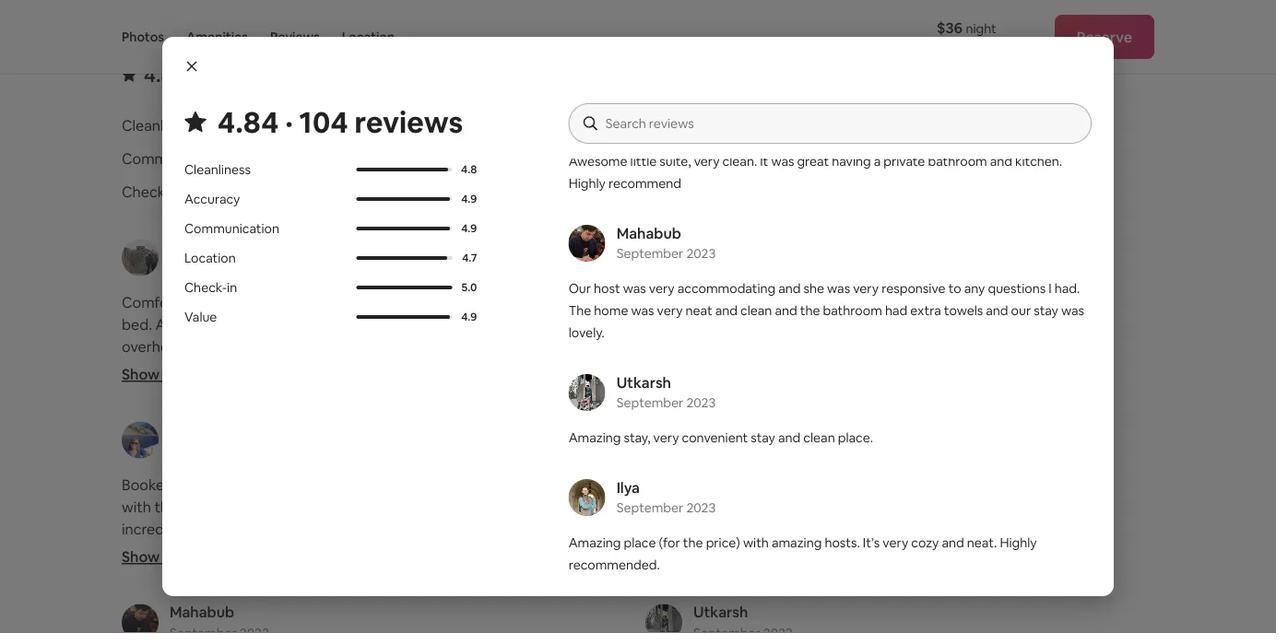 Task type: vqa. For each thing, say whether or not it's contained in the screenshot.


Task type: locate. For each thing, give the bounding box(es) containing it.
0 vertical spatial having
[[832, 153, 871, 170]]

had
[[885, 302, 907, 319]]

1 vertical spatial having
[[946, 476, 991, 495]]

very up amazing on the right of page
[[789, 476, 818, 495]]

0 horizontal spatial 4.7
[[462, 251, 477, 265]]

1 more from the top
[[163, 365, 199, 384]]

september up stay, in the bottom of the page
[[617, 395, 684, 411]]

but inside comfortable basement suite. clean bedding and comfortable bed. access was a bit precarious with dimly lit pathway, low overhead and sharp drop from pathway to stairs. instructions were good so managing the entrance was fine but a bit tricky in the dark.   nice to have off street parking. some cooking essentials supplies which is also a bonus.
[[436, 360, 460, 379]]

$36 night
[[937, 18, 996, 37]]

highly inside amazing place (for the price) with amazing hosts. it's very cozy and neat. highly recommended.
[[1000, 535, 1037, 551]]

fireplace
[[364, 542, 423, 561]]

bit down basement
[[248, 316, 266, 334]]

2 show from the top
[[122, 548, 160, 567]]

mahabub
[[617, 224, 681, 242], [170, 603, 234, 622]]

having inside the 4.84 · 104 reviews dialog
[[832, 153, 871, 170]]

bathroom inside list
[[645, 498, 713, 517]]

1 vertical spatial 4.9
[[461, 221, 477, 236]]

check-in
[[122, 183, 182, 202], [184, 279, 237, 296]]

1 horizontal spatial awesome
[[645, 476, 713, 495]]

1 vertical spatial mahabub image
[[122, 605, 159, 633]]

0 horizontal spatial value
[[184, 309, 217, 326]]

0 vertical spatial cleanliness
[[122, 116, 198, 135]]

suite.
[[284, 293, 320, 312], [324, 520, 360, 539]]

1 vertical spatial their
[[151, 609, 183, 628]]

with up loved
[[265, 520, 294, 539]]

list
[[114, 238, 1162, 633]]

it down place.
[[864, 476, 874, 495]]

accuracy inside the 4.84 · 104 reviews dialog
[[184, 191, 240, 207]]

wendy
[[170, 238, 219, 257]]

were down "btw"
[[122, 631, 155, 633]]

supplies
[[191, 404, 246, 423]]

to inside the booked this a while back to visit my daughter and son in law with their new baby. location was perfect and we were incredibly impressed with the suite. had everything we expected and more. loved the wee fireplace and all kitchen equipment. bathroom was spotless - everything was. would definitely stay again. btw their little ones did make noise for short periods but we were prewarned and it didn't bother us
[[290, 476, 305, 495]]

1 vertical spatial communication
[[184, 220, 279, 237]]

suite. up precarious
[[284, 293, 320, 312]]

4.9 for communication
[[461, 221, 477, 236]]

october for the rightmost trevor image
[[693, 442, 744, 459]]

a inside the 4.84 · 104 reviews dialog
[[874, 153, 881, 170]]

great inside list
[[907, 476, 943, 495]]

awesome little suite, very clean. it was great having a private bathroom and kitchen. highly recommend inside list
[[645, 476, 1053, 517]]

1 vertical spatial suite,
[[749, 476, 785, 495]]

awesome little suite, very clean. it was great having a private bathroom and kitchen. highly recommend up hosts.
[[645, 476, 1053, 517]]

ilya image
[[569, 479, 605, 516]]

1 vertical spatial also
[[306, 404, 333, 423]]

october inside the 4.84 · 104 reviews dialog
[[617, 118, 667, 135]]

location up mahabub september 2023
[[645, 150, 704, 168]]

mahabub image up our
[[569, 225, 605, 262]]

4.9 out of 5.0 image
[[356, 197, 452, 201], [356, 197, 450, 201], [356, 227, 452, 231], [356, 227, 450, 231], [356, 315, 452, 319], [356, 315, 450, 319]]

2 vertical spatial bathroom
[[645, 498, 713, 517]]

value
[[645, 183, 683, 202], [184, 309, 217, 326]]

1 horizontal spatial we
[[471, 520, 491, 539]]

mahabub inside list
[[170, 603, 234, 622]]

more for comfortable basement suite. clean bedding and comfortable bed. access was a bit precarious with dimly lit pathway, low overhead and sharp drop from pathway to stairs. instructions were good so managing the entrance was fine but a bit tricky in the dark.   nice to have off street parking. some cooking essentials supplies which is also a bonus.
[[163, 365, 199, 384]]

to left any
[[948, 280, 961, 297]]

104
[[199, 62, 232, 88], [299, 102, 348, 141]]

suite, up mahabub september 2023
[[660, 153, 691, 170]]

a down search reviews, press 'enter' to search text field
[[874, 153, 881, 170]]

did
[[255, 609, 277, 628]]

trevor image for the left trevor image
[[569, 98, 605, 135]]

mahabub image
[[569, 225, 605, 262], [122, 605, 159, 633]]

beautiful
[[789, 293, 850, 312]]

recommend up the it's
[[848, 498, 931, 517]]

0 horizontal spatial 4.84
[[144, 62, 185, 88]]

1 horizontal spatial check-in
[[184, 279, 237, 296]]

2 horizontal spatial stay
[[1034, 302, 1058, 319]]

0 vertical spatial clean
[[740, 302, 772, 319]]

back
[[254, 476, 287, 495]]

0 vertical spatial trevor image
[[569, 98, 605, 135]]

1 horizontal spatial having
[[946, 476, 991, 495]]

cleanliness down photos button
[[122, 116, 198, 135]]

4.84 down amenities button
[[218, 102, 279, 141]]

would
[[481, 564, 524, 583]]

0 vertical spatial trevor
[[617, 96, 661, 115]]

2 more from the top
[[163, 548, 199, 567]]

104 inside dialog
[[299, 102, 348, 141]]

value up mahabub september 2023
[[645, 183, 683, 202]]

we up all
[[436, 498, 456, 517]]

mahabub image up our
[[569, 225, 605, 262]]

1 vertical spatial awesome little suite, very clean. it was great having a private bathroom and kitchen. highly recommend
[[645, 476, 1053, 517]]

1 horizontal spatial 104
[[299, 102, 348, 141]]

accuracy
[[645, 116, 709, 135], [184, 191, 240, 207]]

amenities
[[186, 29, 248, 45]]

more for booked this a while back to visit my daughter and son in law with their new baby. location was perfect and we were incredibly impressed with the suite. had everything we expected and more. loved the wee fireplace and all kitchen equipment. bathroom was spotless - everything was. would definitely stay again.
[[163, 548, 199, 567]]

0 vertical spatial responsive
[[882, 280, 946, 297]]

0 horizontal spatial definitely
[[122, 587, 185, 605]]

low
[[497, 316, 520, 334]]

september up ashley's
[[617, 245, 684, 262]]

amazing left stay, in the bottom of the page
[[569, 430, 621, 446]]

4.9 for value
[[461, 310, 477, 324]]

0 vertical spatial trevor october 2023
[[617, 96, 699, 135]]

stay up prewarned
[[188, 587, 216, 605]]

september inside ilya september 2023
[[617, 500, 684, 516]]

·
[[189, 62, 195, 88], [285, 102, 293, 141]]

suite. up wee
[[324, 520, 360, 539]]

awesome little suite, very clean. it was great having a private bathroom and kitchen. highly recommend down search reviews, press 'enter' to search text field
[[569, 153, 1062, 192]]

check-
[[122, 183, 170, 202], [184, 279, 227, 296]]

place inside amazing place (for the price) with amazing hosts. it's very cozy and neat. highly recommended.
[[624, 535, 656, 551]]

0 horizontal spatial private
[[884, 153, 925, 170]]

awesome little suite, very clean. it was great having a private bathroom and kitchen. highly recommend for the rightmost trevor image
[[645, 476, 1053, 517]]

expected
[[122, 542, 187, 561]]

3 4.9 from the top
[[461, 310, 477, 324]]

· down reviews
[[285, 102, 293, 141]]

periods
[[422, 609, 473, 628]]

in inside comfortable basement suite. clean bedding and comfortable bed. access was a bit precarious with dimly lit pathway, low overhead and sharp drop from pathway to stairs. instructions were good so managing the entrance was fine but a bit tricky in the dark.   nice to have off street parking. some cooking essentials supplies which is also a bonus.
[[122, 382, 133, 401]]

bathroom
[[203, 564, 270, 583]]

0 horizontal spatial also
[[306, 404, 333, 423]]

show more button
[[122, 365, 214, 384], [122, 548, 214, 567]]

1 vertical spatial trevor image
[[645, 422, 682, 459]]

1 vertical spatial ·
[[285, 102, 293, 141]]

1 vertical spatial it
[[864, 476, 874, 495]]

clean. inside the 4.84 · 104 reviews dialog
[[723, 153, 757, 170]]

0 vertical spatial show
[[122, 365, 160, 384]]

bathroom for the left trevor image
[[928, 153, 987, 170]]

more down incredibly
[[163, 548, 199, 567]]

2 horizontal spatial bathroom
[[928, 153, 987, 170]]

kitchen
[[473, 542, 523, 561]]

responsive
[[882, 280, 946, 297], [645, 316, 719, 334]]

0 horizontal spatial trevor
[[617, 96, 661, 115]]

wendy image
[[122, 239, 159, 276]]

2 4.9 from the top
[[461, 221, 477, 236]]

kitchen. inside list
[[745, 498, 799, 517]]

1 vertical spatial trevor
[[693, 421, 738, 440]]

place inside ashley's place is very beautiful and clean. she is also very responsive to messages. will definitely book again!
[[703, 293, 740, 312]]

september inside mahabub september 2023
[[617, 245, 684, 262]]

show down overhead
[[122, 365, 160, 384]]

with inside amazing place (for the price) with amazing hosts. it's very cozy and neat. highly recommended.
[[743, 535, 769, 551]]

· inside the 4.84 · 104 reviews dialog
[[285, 102, 293, 141]]

1 horizontal spatial trevor image
[[645, 422, 682, 459]]

essentials
[[122, 404, 188, 423]]

pamela image
[[122, 422, 159, 459], [122, 422, 159, 459]]

show down incredibly
[[122, 548, 160, 567]]

mahabub image down equipment.
[[122, 605, 159, 633]]

0 horizontal spatial accuracy
[[184, 191, 240, 207]]

1 horizontal spatial utkarsh
[[693, 603, 748, 622]]

0 horizontal spatial highly
[[569, 175, 606, 192]]

everything up all
[[394, 520, 467, 539]]

4.9
[[461, 192, 477, 206], [461, 221, 477, 236], [461, 310, 477, 324]]

very right the it's
[[883, 535, 908, 551]]

stay inside "our host was very accommodating and she was very responsive to any questions i had. the home was very neat and clean and the bathroom had extra towels and our stay was lovely."
[[1034, 302, 1058, 319]]

place down joshua verr october 2023 on the right top of page
[[703, 293, 740, 312]]

1 vertical spatial september
[[617, 395, 684, 411]]

0 vertical spatial value
[[645, 183, 683, 202]]

it inside list
[[864, 476, 874, 495]]

joshua verr image
[[645, 239, 682, 276]]

1 vertical spatial mahabub
[[170, 603, 234, 622]]

trevor october 2023
[[617, 96, 699, 135], [693, 421, 776, 459]]

0 vertical spatial suite,
[[660, 153, 691, 170]]

the up essentials
[[137, 382, 160, 401]]

utkarsh down price)
[[693, 603, 748, 622]]

communication up wendy october 2023
[[184, 220, 279, 237]]

great down search reviews, press 'enter' to search text field
[[797, 153, 829, 170]]

1 vertical spatial 4.7
[[462, 251, 477, 265]]

also down street
[[306, 404, 333, 423]]

very left the "neat" on the right
[[657, 302, 683, 319]]

it down search reviews, press 'enter' to search text field
[[760, 153, 768, 170]]

4.84 · 104 reviews down the amenities
[[144, 62, 310, 88]]

0 vertical spatial awesome little suite, very clean. it was great having a private bathroom and kitchen. highly recommend
[[569, 153, 1062, 192]]

1 horizontal spatial trevor
[[693, 421, 738, 440]]

i
[[1049, 280, 1052, 297]]

photos
[[122, 29, 164, 45]]

suite, inside the 4.84 · 104 reviews dialog
[[660, 153, 691, 170]]

is
[[743, 293, 753, 312], [953, 293, 963, 312], [293, 404, 303, 423]]

2 horizontal spatial clean.
[[882, 293, 921, 312]]

1 vertical spatial amazing
[[569, 535, 621, 551]]

cooking
[[453, 382, 508, 401]]

while
[[216, 476, 251, 495]]

were inside comfortable basement suite. clean bedding and comfortable bed. access was a bit precarious with dimly lit pathway, low overhead and sharp drop from pathway to stairs. instructions were good so managing the entrance was fine but a bit tricky in the dark.   nice to have off street parking. some cooking essentials supplies which is also a bonus.
[[122, 360, 155, 379]]

little down the amazing stay, very convenient stay and clean place.
[[716, 476, 746, 495]]

very up joshua
[[694, 153, 720, 170]]

in down wendy october 2023
[[227, 279, 237, 296]]

to down 'managing'
[[233, 382, 248, 401]]

cozy
[[911, 535, 939, 551]]

stay
[[1034, 302, 1058, 319], [751, 430, 775, 446], [188, 587, 216, 605]]

1 vertical spatial great
[[907, 476, 943, 495]]

place left (for
[[624, 535, 656, 551]]

clean. up book
[[882, 293, 921, 312]]

for
[[360, 609, 380, 628]]

ilya image
[[569, 479, 605, 516]]

was up the it's
[[877, 476, 903, 495]]

this
[[177, 476, 201, 495]]

1 horizontal spatial is
[[743, 293, 753, 312]]

place
[[703, 293, 740, 312], [624, 535, 656, 551]]

mahabub image
[[569, 225, 605, 262], [122, 605, 159, 633]]

amazing inside amazing place (for the price) with amazing hosts. it's very cozy and neat. highly recommended.
[[569, 535, 621, 551]]

also inside comfortable basement suite. clean bedding and comfortable bed. access was a bit precarious with dimly lit pathway, low overhead and sharp drop from pathway to stairs. instructions were good so managing the entrance was fine but a bit tricky in the dark.   nice to have off street parking. some cooking essentials supplies which is also a bonus.
[[306, 404, 333, 423]]

location inside the 4.84 · 104 reviews dialog
[[184, 250, 236, 267]]

4.84 inside dialog
[[218, 102, 279, 141]]

cleanliness inside the 4.84 · 104 reviews dialog
[[184, 161, 251, 178]]

trevor
[[617, 96, 661, 115], [693, 421, 738, 440]]

4.84 · 104 reviews inside dialog
[[218, 102, 463, 141]]

the right (for
[[683, 535, 703, 551]]

mahabub image for leftmost mahabub icon
[[122, 605, 159, 633]]

recommended.
[[569, 557, 660, 574]]

utkarsh up stay, in the bottom of the page
[[617, 373, 671, 392]]

0 vertical spatial their
[[154, 498, 186, 517]]

utkarsh for utkarsh
[[693, 603, 748, 622]]

trevor october 2023 inside list
[[693, 421, 776, 459]]

amazing
[[569, 430, 621, 446], [569, 535, 621, 551]]

bathroom inside "our host was very accommodating and she was very responsive to any questions i had. the home was very neat and clean and the bathroom had extra towels and our stay was lovely."
[[823, 302, 882, 319]]

very right any
[[996, 293, 1026, 312]]

0 vertical spatial show more
[[122, 365, 199, 384]]

cleanliness up wendy
[[184, 161, 251, 178]]

to inside "our host was very accommodating and she was very responsive to any questions i had. the home was very neat and clean and the bathroom had extra towels and our stay was lovely."
[[948, 280, 961, 297]]

1 horizontal spatial it
[[864, 476, 874, 495]]

0 vertical spatial mahabub image
[[569, 225, 605, 262]]

the down she
[[800, 302, 820, 319]]

trevor image for the rightmost trevor image
[[645, 422, 682, 459]]

clean. down place.
[[821, 476, 861, 495]]

and inside amazing place (for the price) with amazing hosts. it's very cozy and neat. highly recommended.
[[942, 535, 964, 551]]

1 vertical spatial trevor image
[[645, 422, 682, 459]]

highly inside list
[[802, 498, 845, 517]]

trevor image
[[569, 98, 605, 135], [645, 422, 682, 459]]

2 vertical spatial september
[[617, 500, 684, 516]]

mahabub september 2023
[[617, 224, 716, 262]]

1 show more from the top
[[122, 365, 199, 384]]

comfortable
[[454, 293, 539, 312]]

1 horizontal spatial check-
[[184, 279, 227, 296]]

mahabub image down equipment.
[[122, 605, 159, 633]]

street
[[309, 382, 350, 401]]

kitchen.
[[1015, 153, 1062, 170], [745, 498, 799, 517]]

trevor inside list
[[693, 421, 738, 440]]

1 horizontal spatial mahabub image
[[569, 225, 605, 262]]

0 horizontal spatial reviews
[[236, 62, 310, 88]]

recommend
[[608, 175, 681, 192], [848, 498, 931, 517]]

amazing for utkarsh
[[569, 430, 621, 446]]

reserve
[[1077, 27, 1132, 46]]

2 show more from the top
[[122, 548, 199, 567]]

utkarsh image
[[569, 374, 605, 411], [645, 605, 682, 633], [645, 605, 682, 633]]

0 vertical spatial awesome
[[569, 153, 627, 170]]

104 down the amenities
[[199, 62, 232, 88]]

location up basement
[[184, 250, 236, 267]]

bathroom for the rightmost trevor image
[[645, 498, 713, 517]]

reviews button
[[270, 0, 320, 74]]

0 horizontal spatial suite,
[[660, 153, 691, 170]]

1 show from the top
[[122, 365, 160, 384]]

in inside the booked this a while back to visit my daughter and son in law with their new baby. location was perfect and we were incredibly impressed with the suite. had everything we expected and more. loved the wee fireplace and all kitchen equipment. bathroom was spotless - everything was. would definitely stay again. btw their little ones did make noise for short periods but we were prewarned and it didn't bother us
[[485, 476, 496, 495]]

4.7
[[1052, 152, 1067, 166], [462, 251, 477, 265]]

2 september from the top
[[617, 395, 684, 411]]

great up cozy
[[907, 476, 943, 495]]

2 show more button from the top
[[122, 548, 214, 567]]

awesome little suite, very clean. it was great having a private bathroom and kitchen. highly recommend inside the 4.84 · 104 reviews dialog
[[569, 153, 1062, 192]]

the up off
[[288, 360, 311, 379]]

2023
[[670, 118, 699, 135], [686, 245, 716, 262], [223, 260, 252, 276], [747, 260, 776, 276], [686, 395, 716, 411], [747, 442, 776, 459], [686, 500, 716, 516]]

but inside the booked this a while back to visit my daughter and son in law with their new baby. location was perfect and we were incredibly impressed with the suite. had everything we expected and more. loved the wee fireplace and all kitchen equipment. bathroom was spotless - everything was. would definitely stay again. btw their little ones did make noise for short periods but we were prewarned and it didn't bother us
[[477, 609, 500, 628]]

home
[[594, 302, 628, 319]]

to right the "neat" on the right
[[722, 316, 737, 334]]

their up incredibly
[[154, 498, 186, 517]]

· down the amenities
[[189, 62, 195, 88]]

1 september from the top
[[617, 245, 684, 262]]

1 amazing from the top
[[569, 430, 621, 446]]

1 vertical spatial mahabub image
[[122, 605, 159, 633]]

but right "fine" at the left of page
[[436, 360, 460, 379]]

suite, for the rightmost trevor image
[[749, 476, 785, 495]]

wendy image
[[122, 239, 159, 276]]

trevor image
[[569, 98, 605, 135], [645, 422, 682, 459]]

0 vertical spatial 4.7
[[1052, 152, 1067, 166]]

location
[[342, 29, 395, 45], [645, 150, 704, 168], [184, 250, 236, 267], [261, 498, 320, 517]]

also inside ashley's place is very beautiful and clean. she is also very responsive to messages. will definitely book again!
[[966, 293, 993, 312]]

1 horizontal spatial little
[[630, 153, 657, 170]]

kitchen. inside the 4.84 · 104 reviews dialog
[[1015, 153, 1062, 170]]

clean left place.
[[803, 430, 835, 446]]

again!
[[947, 316, 987, 334]]

4.7 out of 5.0 image
[[930, 157, 1043, 161], [930, 157, 1036, 161], [356, 256, 453, 260], [356, 256, 447, 260]]

baby.
[[221, 498, 258, 517]]

0 vertical spatial more
[[163, 365, 199, 384]]

also up 'again!' on the right of page
[[966, 293, 993, 312]]

1 vertical spatial responsive
[[645, 316, 719, 334]]

we
[[436, 498, 456, 517], [471, 520, 491, 539], [503, 609, 523, 628]]

0 vertical spatial highly
[[569, 175, 606, 192]]

location right reviews
[[342, 29, 395, 45]]

recommend up mahabub september 2023
[[608, 175, 681, 192]]

very
[[694, 153, 720, 170], [649, 280, 675, 297], [853, 280, 879, 297], [757, 293, 786, 312], [996, 293, 1026, 312], [657, 302, 683, 319], [653, 430, 679, 446], [789, 476, 818, 495], [883, 535, 908, 551]]

1 vertical spatial show more button
[[122, 548, 214, 567]]

mahabub inside mahabub september 2023
[[617, 224, 681, 242]]

4.8 out of 5.0 image
[[407, 124, 518, 128], [407, 124, 514, 128], [356, 168, 452, 172], [356, 168, 448, 172]]

2 amazing from the top
[[569, 535, 621, 551]]

little up mahabub september 2023
[[630, 153, 657, 170]]

0 horizontal spatial trevor image
[[569, 98, 605, 135]]

3 september from the top
[[617, 500, 684, 516]]

show more button for comfortable basement suite. clean bedding and comfortable bed. access was a bit precarious with dimly lit pathway, low overhead and sharp drop from pathway to stairs. instructions were good so managing the entrance was fine but a bit tricky in the dark.   nice to have off street parking. some cooking essentials supplies which is also a bonus.
[[122, 365, 214, 384]]

very down joshua verr icon
[[649, 280, 675, 297]]

0 vertical spatial september
[[617, 245, 684, 262]]

check-in up wendy icon
[[122, 183, 182, 202]]

september down ilya
[[617, 500, 684, 516]]

responsive inside "our host was very accommodating and she was very responsive to any questions i had. the home was very neat and clean and the bathroom had extra towels and our stay was lovely."
[[882, 280, 946, 297]]

we down would
[[503, 609, 523, 628]]

utkarsh inside utkarsh september 2023
[[617, 373, 671, 392]]

recommend inside the 4.84 · 104 reviews dialog
[[608, 175, 681, 192]]

0 horizontal spatial check-in
[[122, 183, 182, 202]]

1 vertical spatial we
[[471, 520, 491, 539]]

check-in down wendy october 2023
[[184, 279, 237, 296]]

the inside "our host was very accommodating and she was very responsive to any questions i had. the home was very neat and clean and the bathroom had extra towels and our stay was lovely."
[[800, 302, 820, 319]]

more left the nice
[[163, 365, 199, 384]]

0 horizontal spatial recommend
[[608, 175, 681, 192]]

show more button down incredibly
[[122, 548, 214, 567]]

amazing for ilya
[[569, 535, 621, 551]]

kitchen. for the rightmost trevor image
[[745, 498, 799, 517]]

their up prewarned
[[151, 609, 183, 628]]

2 vertical spatial stay
[[188, 587, 216, 605]]

0 vertical spatial little
[[630, 153, 657, 170]]

1 4.9 from the top
[[461, 192, 477, 206]]

reviews
[[270, 29, 320, 45]]

with right price)
[[743, 535, 769, 551]]

were down the son
[[459, 498, 493, 517]]

utkarsh
[[617, 373, 671, 392], [693, 603, 748, 622]]

september inside utkarsh september 2023
[[617, 395, 684, 411]]

location button
[[342, 0, 395, 74]]

5.0 out of 5.0 image
[[407, 191, 519, 194], [407, 191, 519, 194], [356, 286, 452, 290], [356, 286, 452, 290]]

4.84 · 104 reviews
[[144, 62, 310, 88], [218, 102, 463, 141]]

joshua verr image
[[645, 239, 682, 276]]

1 horizontal spatial ·
[[285, 102, 293, 141]]

show more down incredibly
[[122, 548, 199, 567]]

having up neat.
[[946, 476, 991, 495]]

suite, inside list
[[749, 476, 785, 495]]

1 horizontal spatial also
[[966, 293, 993, 312]]

2023 inside wendy october 2023
[[223, 260, 252, 276]]

2 horizontal spatial little
[[716, 476, 746, 495]]

responsive up extra
[[882, 280, 946, 297]]

having down search reviews, press 'enter' to search text field
[[832, 153, 871, 170]]

book
[[909, 316, 943, 334]]

september
[[617, 245, 684, 262], [617, 395, 684, 411], [617, 500, 684, 516]]

our host was very accommodating and she was very responsive to any questions i had. the home was very neat and clean and the bathroom had extra towels and our stay was lovely.
[[569, 280, 1084, 341]]

show more button for booked this a while back to visit my daughter and son in law with their new baby. location was perfect and we were incredibly impressed with the suite. had everything we expected and more. loved the wee fireplace and all kitchen equipment. bathroom was spotless - everything was. would definitely stay again.
[[122, 548, 214, 567]]

mahabub for mahabub
[[170, 603, 234, 622]]

1 vertical spatial 4.84 · 104 reviews
[[218, 102, 463, 141]]

0 vertical spatial 104
[[199, 62, 232, 88]]

2 vertical spatial we
[[503, 609, 523, 628]]

4.84 · 104 reviews down location button
[[218, 102, 463, 141]]

suite,
[[660, 153, 691, 170], [749, 476, 785, 495]]

visit
[[308, 476, 335, 495]]

little
[[630, 153, 657, 170], [716, 476, 746, 495], [186, 609, 216, 628]]

responsive inside ashley's place is very beautiful and clean. she is also very responsive to messages. will definitely book again!
[[645, 316, 719, 334]]

our
[[569, 280, 591, 297]]

was
[[771, 153, 794, 170], [623, 280, 646, 297], [827, 280, 850, 297], [631, 302, 654, 319], [1061, 302, 1084, 319], [207, 316, 233, 334], [378, 360, 404, 379], [877, 476, 903, 495], [323, 498, 349, 517], [274, 564, 300, 583]]

1 horizontal spatial accuracy
[[645, 116, 709, 135]]

fine
[[408, 360, 433, 379]]

show more down overhead
[[122, 365, 199, 384]]

october inside wendy october 2023
[[170, 260, 220, 276]]

1 horizontal spatial clean.
[[821, 476, 861, 495]]

clean down accommodating
[[740, 302, 772, 319]]

0 horizontal spatial great
[[797, 153, 829, 170]]

1 vertical spatial bathroom
[[823, 302, 882, 319]]

definitely right will
[[842, 316, 905, 334]]

0 vertical spatial everything
[[394, 520, 467, 539]]

price)
[[706, 535, 740, 551]]

great
[[797, 153, 829, 170], [907, 476, 943, 495]]

awesome inside the 4.84 · 104 reviews dialog
[[569, 153, 627, 170]]

amenities button
[[186, 0, 248, 74]]

0 vertical spatial recommend
[[608, 175, 681, 192]]

value up the so
[[184, 309, 217, 326]]

awesome little suite, very clean. it was great having a private bathroom and kitchen. highly recommend for the left trevor image
[[569, 153, 1062, 192]]

1 vertical spatial trevor october 2023
[[693, 421, 776, 459]]

0 vertical spatial mahabub image
[[569, 225, 605, 262]]

september for utkarsh
[[617, 395, 684, 411]]

instructions
[[453, 338, 533, 357]]

convenient
[[682, 430, 748, 446]]

1 horizontal spatial definitely
[[842, 316, 905, 334]]

my
[[339, 476, 359, 495]]

1 show more button from the top
[[122, 365, 214, 384]]

is right she
[[953, 293, 963, 312]]

1 vertical spatial clean.
[[882, 293, 921, 312]]

short
[[383, 609, 419, 628]]

2 horizontal spatial highly
[[1000, 535, 1037, 551]]

0 horizontal spatial ·
[[189, 62, 195, 88]]

dark.
[[163, 382, 197, 401]]

a right the this
[[205, 476, 213, 495]]

definitely inside the booked this a while back to visit my daughter and son in law with their new baby. location was perfect and we were incredibly impressed with the suite. had everything we expected and more. loved the wee fireplace and all kitchen equipment. bathroom was spotless - everything was. would definitely stay again. btw their little ones did make noise for short periods but we were prewarned and it didn't bother us
[[122, 587, 185, 605]]



Task type: describe. For each thing, give the bounding box(es) containing it.
dimly
[[377, 316, 414, 334]]

good
[[159, 360, 195, 379]]

some
[[411, 382, 450, 401]]

location inside the booked this a while back to visit my daughter and son in law with their new baby. location was perfect and we were incredibly impressed with the suite. had everything we expected and more. loved the wee fireplace and all kitchen equipment. bathroom was spotless - everything was. would definitely stay again. btw their little ones did make noise for short periods but we were prewarned and it didn't bother us
[[261, 498, 320, 517]]

noise
[[321, 609, 357, 628]]

our
[[1011, 302, 1031, 319]]

check-in inside the 4.84 · 104 reviews dialog
[[184, 279, 237, 296]]

more.
[[219, 542, 258, 561]]

in inside the 4.84 · 104 reviews dialog
[[227, 279, 237, 296]]

access
[[155, 316, 204, 334]]

neat
[[686, 302, 712, 319]]

entrance
[[314, 360, 375, 379]]

0 horizontal spatial 104
[[199, 62, 232, 88]]

great inside the 4.84 · 104 reviews dialog
[[797, 153, 829, 170]]

0 vertical spatial reviews
[[236, 62, 310, 88]]

pathway
[[331, 338, 389, 357]]

ones
[[220, 609, 252, 628]]

host
[[594, 280, 620, 297]]

0 horizontal spatial check-
[[122, 183, 170, 202]]

drop
[[259, 338, 292, 357]]

bed.
[[122, 316, 152, 334]]

daughter
[[363, 476, 425, 495]]

october for the left trevor image
[[617, 118, 667, 135]]

the up loved
[[298, 520, 321, 539]]

reserve button
[[1055, 15, 1154, 59]]

joshua verr october 2023
[[693, 238, 776, 276]]

was up sharp
[[207, 316, 233, 334]]

1 horizontal spatial stay
[[751, 430, 775, 446]]

comfortable
[[122, 293, 209, 312]]

towels
[[944, 302, 983, 319]]

was down loved
[[274, 564, 300, 583]]

1 vertical spatial everything
[[371, 564, 444, 583]]

private inside the 4.84 · 104 reviews dialog
[[884, 153, 925, 170]]

1 vertical spatial were
[[459, 498, 493, 517]]

will
[[814, 316, 839, 334]]

had
[[363, 520, 391, 539]]

had.
[[1055, 280, 1080, 297]]

0 vertical spatial 4.84
[[144, 62, 185, 88]]

utkarsh september 2023
[[617, 373, 716, 411]]

place for is
[[703, 293, 740, 312]]

very up messages.
[[757, 293, 786, 312]]

us
[[370, 631, 385, 633]]

2 vertical spatial were
[[122, 631, 155, 633]]

suite, for the left trevor image
[[660, 153, 691, 170]]

september for ilya
[[617, 500, 684, 516]]

son
[[457, 476, 481, 495]]

accommodating
[[677, 280, 776, 297]]

very right beautiful
[[853, 280, 879, 297]]

2023 inside ilya september 2023
[[686, 500, 716, 516]]

a down street
[[336, 404, 344, 423]]

list containing wendy
[[114, 238, 1162, 633]]

hosts.
[[825, 535, 860, 551]]

0 horizontal spatial bit
[[248, 316, 266, 334]]

4.84 · 104 reviews dialog
[[162, 37, 1114, 597]]

0 vertical spatial 4.84 · 104 reviews
[[144, 62, 310, 88]]

joshua
[[693, 238, 743, 257]]

kitchen. for the left trevor image
[[1015, 153, 1062, 170]]

Search reviews, Press 'Enter' to search text field
[[605, 114, 1073, 133]]

was right she
[[827, 280, 850, 297]]

it inside the 4.84 · 104 reviews dialog
[[760, 153, 768, 170]]

all
[[455, 542, 470, 561]]

it
[[265, 631, 274, 633]]

prewarned
[[159, 631, 233, 633]]

is inside comfortable basement suite. clean bedding and comfortable bed. access was a bit precarious with dimly lit pathway, low overhead and sharp drop from pathway to stairs. instructions were good so managing the entrance was fine but a bit tricky in the dark.   nice to have off street parking. some cooking essentials supplies which is also a bonus.
[[293, 404, 303, 423]]

pathway,
[[433, 316, 493, 334]]

with down booked on the bottom left of page
[[122, 498, 151, 517]]

and inside ashley's place is very beautiful and clean. she is also very responsive to messages. will definitely book again!
[[853, 293, 879, 312]]

a up neat.
[[994, 476, 1002, 495]]

booked this a while back to visit my daughter and son in law with their new baby. location was perfect and we were incredibly impressed with the suite. had everything we expected and more. loved the wee fireplace and all kitchen equipment. bathroom was spotless - everything was. would definitely stay again. btw their little ones did make noise for short periods but we were prewarned and it didn't bother us
[[122, 476, 524, 633]]

little inside the booked this a while back to visit my daughter and son in law with their new baby. location was perfect and we were incredibly impressed with the suite. had everything we expected and more. loved the wee fireplace and all kitchen equipment. bathroom was spotless - everything was. would definitely stay again. btw their little ones did make noise for short periods but we were prewarned and it didn't bother us
[[186, 609, 216, 628]]

new
[[189, 498, 218, 517]]

0 horizontal spatial mahabub image
[[122, 605, 159, 633]]

(for
[[659, 535, 680, 551]]

october inside joshua verr october 2023
[[693, 260, 744, 276]]

place for (for
[[624, 535, 656, 551]]

0 vertical spatial communication
[[122, 150, 230, 168]]

clean inside "our host was very accommodating and she was very responsive to any questions i had. the home was very neat and clean and the bathroom had extra towels and our stay was lovely."
[[740, 302, 772, 319]]

any
[[964, 280, 985, 297]]

with inside comfortable basement suite. clean bedding and comfortable bed. access was a bit precarious with dimly lit pathway, low overhead and sharp drop from pathway to stairs. instructions were good so managing the entrance was fine but a bit tricky in the dark.   nice to have off street parking. some cooking essentials supplies which is also a bonus.
[[344, 316, 374, 334]]

a inside the booked this a while back to visit my daughter and son in law with their new baby. location was perfect and we were incredibly impressed with the suite. had everything we expected and more. loved the wee fireplace and all kitchen equipment. bathroom was spotless - everything was. would definitely stay again. btw their little ones did make noise for short periods but we were prewarned and it didn't bother us
[[205, 476, 213, 495]]

perfect
[[352, 498, 404, 517]]

was up parking.
[[378, 360, 404, 379]]

in up wendy
[[170, 183, 182, 202]]

value inside the 4.84 · 104 reviews dialog
[[184, 309, 217, 326]]

trevor october 2023 inside the 4.84 · 104 reviews dialog
[[617, 96, 699, 135]]

0 horizontal spatial trevor image
[[569, 98, 605, 135]]

bedding
[[365, 293, 422, 312]]

show for booked this a while back to visit my daughter and son in law with their new baby. location was perfect and we were incredibly impressed with the suite. had everything we expected and more. loved the wee fireplace and all kitchen equipment. bathroom was spotless - everything was. would definitely stay again.
[[122, 548, 160, 567]]

definitely inside ashley's place is very beautiful and clean. she is also very responsive to messages. will definitely book again!
[[842, 316, 905, 334]]

stay,
[[624, 430, 651, 446]]

bother
[[320, 631, 366, 633]]

reviews inside dialog
[[354, 102, 463, 141]]

night
[[966, 20, 996, 36]]

1 vertical spatial recommend
[[848, 498, 931, 517]]

$36
[[937, 18, 963, 37]]

the
[[569, 302, 591, 319]]

equipment.
[[122, 564, 200, 583]]

was down my at the bottom of page
[[323, 498, 349, 517]]

a up cooking
[[463, 360, 471, 379]]

2023 inside mahabub september 2023
[[686, 245, 716, 262]]

mahabub image for mahabub icon to the right
[[569, 225, 605, 262]]

check- inside the 4.84 · 104 reviews dialog
[[184, 279, 227, 296]]

private inside list
[[1005, 476, 1053, 495]]

to down the dimly
[[393, 338, 407, 357]]

suite. inside comfortable basement suite. clean bedding and comfortable bed. access was a bit precarious with dimly lit pathway, low overhead and sharp drop from pathway to stairs. instructions were good so managing the entrance was fine but a bit tricky in the dark.   nice to have off street parking. some cooking essentials supplies which is also a bonus.
[[284, 293, 320, 312]]

1 horizontal spatial value
[[645, 183, 683, 202]]

booked
[[122, 476, 174, 495]]

neat.
[[967, 535, 997, 551]]

place.
[[838, 430, 873, 446]]

5.0
[[461, 280, 477, 295]]

a up sharp
[[237, 316, 245, 334]]

amazing place (for the price) with amazing hosts. it's very cozy and neat. highly recommended.
[[569, 535, 1037, 574]]

little inside the 4.84 · 104 reviews dialog
[[630, 153, 657, 170]]

1 horizontal spatial bit
[[474, 360, 493, 379]]

suite. inside the booked this a while back to visit my daughter and son in law with their new baby. location was perfect and we were incredibly impressed with the suite. had everything we expected and more. loved the wee fireplace and all kitchen equipment. bathroom was spotless - everything was. would definitely stay again. btw their little ones did make noise for short periods but we were prewarned and it didn't bother us
[[324, 520, 360, 539]]

wendy october 2023
[[170, 238, 252, 276]]

lovely.
[[569, 325, 605, 341]]

btw
[[122, 609, 148, 628]]

1 horizontal spatial mahabub image
[[569, 225, 605, 262]]

spotless
[[303, 564, 359, 583]]

amazing
[[772, 535, 822, 551]]

was down search reviews, press 'enter' to search text field
[[771, 153, 794, 170]]

stay inside the booked this a while back to visit my daughter and son in law with their new baby. location was perfect and we were incredibly impressed with the suite. had everything we expected and more. loved the wee fireplace and all kitchen equipment. bathroom was spotless - everything was. would definitely stay again. btw their little ones did make noise for short periods but we were prewarned and it didn't bother us
[[188, 587, 216, 605]]

loved
[[262, 542, 303, 561]]

it's
[[863, 535, 880, 551]]

to inside ashley's place is very beautiful and clean. she is also very responsive to messages. will definitely book again!
[[722, 316, 737, 334]]

4.9 for accuracy
[[461, 192, 477, 206]]

very right stay, in the bottom of the page
[[653, 430, 679, 446]]

questions
[[988, 280, 1046, 297]]

ashley's place is very beautiful and clean. she is also very responsive to messages. will definitely book again!
[[645, 293, 1026, 334]]

communication inside the 4.84 · 104 reviews dialog
[[184, 220, 279, 237]]

comfortable basement suite. clean bedding and comfortable bed. access was a bit precarious with dimly lit pathway, low overhead and sharp drop from pathway to stairs. instructions were good so managing the entrance was fine but a bit tricky in the dark.   nice to have off street parking. some cooking essentials supplies which is also a bonus.
[[122, 293, 539, 423]]

2 horizontal spatial is
[[953, 293, 963, 312]]

make
[[280, 609, 318, 628]]

verr
[[746, 238, 776, 257]]

ilya september 2023
[[617, 478, 716, 516]]

didn't
[[277, 631, 317, 633]]

ilya
[[617, 478, 640, 497]]

again.
[[220, 587, 260, 605]]

october for wendy icon
[[170, 260, 220, 276]]

show more for booked this a while back to visit my daughter and son in law with their new baby. location was perfect and we were incredibly impressed with the suite. had everything we expected and more. loved the wee fireplace and all kitchen equipment. bathroom was spotless - everything was. would definitely stay again.
[[122, 548, 199, 567]]

ashley's
[[645, 293, 700, 312]]

-
[[362, 564, 368, 583]]

1 vertical spatial clean
[[803, 430, 835, 446]]

mahabub for mahabub september 2023
[[617, 224, 681, 242]]

the up spotless
[[306, 542, 329, 561]]

4.7 inside the 4.84 · 104 reviews dialog
[[462, 251, 477, 265]]

show for comfortable basement suite. clean bedding and comfortable bed. access was a bit precarious with dimly lit pathway, low overhead and sharp drop from pathway to stairs. instructions were good so managing the entrance was fine but a bit tricky in the dark.   nice to have off street parking. some cooking essentials supplies which is also a bonus.
[[122, 365, 160, 384]]

2023 inside joshua verr october 2023
[[747, 260, 776, 276]]

0 vertical spatial we
[[436, 498, 456, 517]]

clean. inside ashley's place is very beautiful and clean. she is also very responsive to messages. will definitely book again!
[[882, 293, 921, 312]]

was right home
[[631, 302, 654, 319]]

show more for comfortable basement suite. clean bedding and comfortable bed. access was a bit precarious with dimly lit pathway, low overhead and sharp drop from pathway to stairs. instructions were good so managing the entrance was fine but a bit tricky in the dark.   nice to have off street parking. some cooking essentials supplies which is also a bonus.
[[122, 365, 199, 384]]

was right host
[[623, 280, 646, 297]]

4.8
[[461, 162, 477, 177]]

overhead
[[122, 338, 186, 357]]

she
[[804, 280, 824, 297]]

0 vertical spatial ·
[[189, 62, 195, 88]]

the inside amazing place (for the price) with amazing hosts. it's very cozy and neat. highly recommended.
[[683, 535, 703, 551]]

trevor inside the 4.84 · 104 reviews dialog
[[617, 96, 661, 115]]

extra
[[910, 302, 941, 319]]

very inside amazing place (for the price) with amazing hosts. it's very cozy and neat. highly recommended.
[[883, 535, 908, 551]]

parking.
[[353, 382, 408, 401]]

was.
[[448, 564, 477, 583]]

1 horizontal spatial 4.7
[[1052, 152, 1067, 166]]

tricky
[[496, 360, 534, 379]]

2023 inside utkarsh september 2023
[[686, 395, 716, 411]]

was down had.
[[1061, 302, 1084, 319]]

utkarsh image
[[569, 374, 605, 411]]

photos button
[[122, 0, 164, 74]]

1 vertical spatial awesome
[[645, 476, 713, 495]]

incredibly
[[122, 520, 188, 539]]

september for mahabub
[[617, 245, 684, 262]]

utkarsh for utkarsh september 2023
[[617, 373, 671, 392]]

bonus.
[[347, 404, 392, 423]]



